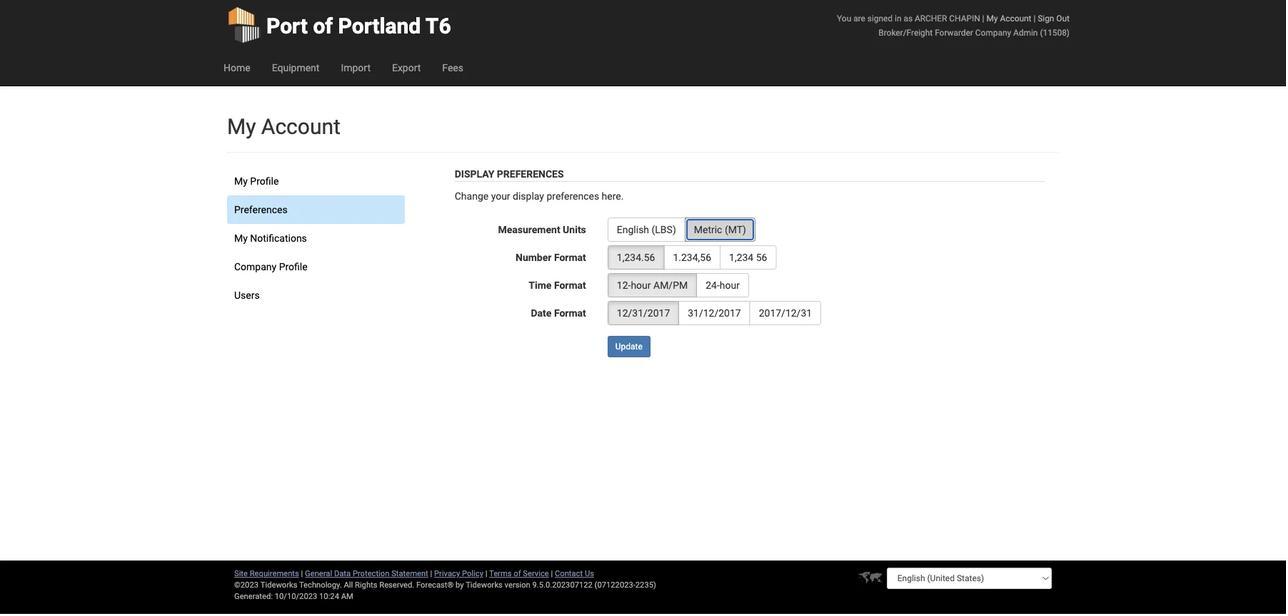 Task type: describe. For each thing, give the bounding box(es) containing it.
change your display preferences here.
[[455, 190, 624, 202]]

portland
[[338, 13, 421, 39]]

date
[[531, 307, 552, 319]]

(11508)
[[1040, 27, 1070, 37]]

display
[[455, 168, 494, 180]]

(mt)
[[725, 224, 746, 236]]

signed
[[868, 13, 893, 23]]

import button
[[330, 50, 381, 86]]

home button
[[213, 50, 261, 86]]

company inside you are signed in as archer chapin | my account | sign out broker/freight forwarder company admin (11508)
[[975, 27, 1011, 37]]

(lbs)
[[652, 224, 676, 236]]

rights
[[355, 581, 377, 590]]

site requirements link
[[234, 570, 299, 579]]

| up tideworks
[[485, 570, 487, 579]]

generated:
[[234, 592, 273, 602]]

my profile
[[234, 175, 279, 187]]

equipment
[[272, 62, 320, 74]]

general data protection statement link
[[305, 570, 428, 579]]

my for my account
[[227, 114, 256, 139]]

1.234,56
[[673, 252, 711, 264]]

forwarder
[[935, 27, 973, 37]]

profile for company profile
[[279, 261, 308, 273]]

terms
[[489, 570, 512, 579]]

statement
[[392, 570, 428, 579]]

1 horizontal spatial preferences
[[497, 168, 564, 180]]

equipment button
[[261, 50, 330, 86]]

31/12/2017
[[688, 307, 741, 319]]

10/10/2023
[[275, 592, 317, 602]]

sign
[[1038, 13, 1054, 23]]

export
[[392, 62, 421, 74]]

you
[[837, 13, 851, 23]]

import
[[341, 62, 371, 74]]

1 vertical spatial account
[[261, 114, 341, 139]]

units
[[563, 224, 586, 236]]

9.5.0.202307122
[[532, 581, 593, 590]]

my account
[[227, 114, 341, 139]]

your
[[491, 190, 510, 202]]

port of portland t6 link
[[227, 0, 451, 50]]

tideworks
[[466, 581, 503, 590]]

change
[[455, 190, 489, 202]]

here.
[[602, 190, 624, 202]]

update button
[[608, 336, 651, 358]]

my account link
[[987, 13, 1032, 23]]

privacy policy link
[[434, 570, 483, 579]]

policy
[[462, 570, 483, 579]]

notifications
[[250, 232, 307, 244]]

contact us link
[[555, 570, 594, 579]]

measurement units
[[498, 224, 586, 236]]

chapin
[[949, 13, 980, 23]]

users
[[234, 290, 260, 301]]

0 vertical spatial of
[[313, 13, 333, 39]]

24-hour
[[706, 280, 740, 291]]

date format
[[531, 307, 586, 319]]

contact
[[555, 570, 583, 579]]

hour for 24-
[[720, 280, 740, 291]]

archer
[[915, 13, 947, 23]]

profile for my profile
[[250, 175, 279, 187]]

1 vertical spatial preferences
[[234, 204, 288, 216]]

you are signed in as archer chapin | my account | sign out broker/freight forwarder company admin (11508)
[[837, 13, 1070, 37]]

format for number format
[[554, 252, 586, 264]]

1,234 56
[[729, 252, 767, 264]]

out
[[1057, 13, 1070, 23]]

| left sign at top right
[[1034, 13, 1036, 23]]

time format
[[529, 280, 586, 291]]

by
[[456, 581, 464, 590]]

preferences
[[547, 190, 599, 202]]

of inside site requirements | general data protection statement | privacy policy | terms of service | contact us ©2023 tideworks technology. all rights reserved. forecast® by tideworks version 9.5.0.202307122 (07122023-2235) generated: 10/10/2023 10:24 am
[[514, 570, 521, 579]]

terms of service link
[[489, 570, 549, 579]]

version
[[505, 581, 530, 590]]

english (lbs)
[[617, 224, 676, 236]]

my inside you are signed in as archer chapin | my account | sign out broker/freight forwarder company admin (11508)
[[987, 13, 998, 23]]

broker/freight
[[879, 27, 933, 37]]

in
[[895, 13, 902, 23]]

privacy
[[434, 570, 460, 579]]

site
[[234, 570, 248, 579]]



Task type: vqa. For each thing, say whether or not it's contained in the screenshot.
1:06
no



Task type: locate. For each thing, give the bounding box(es) containing it.
2235)
[[636, 581, 656, 590]]

0 vertical spatial preferences
[[497, 168, 564, 180]]

0 horizontal spatial hour
[[631, 280, 651, 291]]

company
[[975, 27, 1011, 37], [234, 261, 277, 273]]

2017/12/31
[[759, 307, 812, 319]]

| up 9.5.0.202307122 on the bottom of page
[[551, 570, 553, 579]]

display preferences
[[455, 168, 564, 180]]

preferences down my profile at the top
[[234, 204, 288, 216]]

hour for 12-
[[631, 280, 651, 291]]

profile up the my notifications
[[250, 175, 279, 187]]

format for date format
[[554, 307, 586, 319]]

admin
[[1014, 27, 1038, 37]]

56
[[756, 252, 767, 264]]

of right port
[[313, 13, 333, 39]]

time
[[529, 280, 552, 291]]

my left notifications
[[234, 232, 248, 244]]

of
[[313, 13, 333, 39], [514, 570, 521, 579]]

as
[[904, 13, 913, 23]]

1 vertical spatial company
[[234, 261, 277, 273]]

my up my profile at the top
[[227, 114, 256, 139]]

12-hour am/pm
[[617, 280, 688, 291]]

account up admin
[[1000, 13, 1032, 23]]

profile down notifications
[[279, 261, 308, 273]]

0 vertical spatial profile
[[250, 175, 279, 187]]

reserved.
[[379, 581, 414, 590]]

display
[[513, 190, 544, 202]]

format right time
[[554, 280, 586, 291]]

of up version
[[514, 570, 521, 579]]

us
[[585, 570, 594, 579]]

1 vertical spatial profile
[[279, 261, 308, 273]]

hour
[[631, 280, 651, 291], [720, 280, 740, 291]]

export button
[[381, 50, 432, 86]]

(07122023-
[[595, 581, 636, 590]]

1,234
[[729, 252, 754, 264]]

account down equipment dropdown button
[[261, 114, 341, 139]]

format for time format
[[554, 280, 586, 291]]

0 vertical spatial company
[[975, 27, 1011, 37]]

am/pm
[[654, 280, 688, 291]]

fees
[[442, 62, 464, 74]]

1,234.56
[[617, 252, 655, 264]]

24-
[[706, 280, 720, 291]]

12-
[[617, 280, 631, 291]]

0 horizontal spatial company
[[234, 261, 277, 273]]

my right chapin
[[987, 13, 998, 23]]

format right date
[[554, 307, 586, 319]]

1 horizontal spatial hour
[[720, 280, 740, 291]]

10:24
[[319, 592, 339, 602]]

company profile
[[234, 261, 308, 273]]

0 horizontal spatial account
[[261, 114, 341, 139]]

1 hour from the left
[[631, 280, 651, 291]]

service
[[523, 570, 549, 579]]

forecast®
[[416, 581, 454, 590]]

port
[[266, 13, 308, 39]]

|
[[982, 13, 985, 23], [1034, 13, 1036, 23], [301, 570, 303, 579], [430, 570, 432, 579], [485, 570, 487, 579], [551, 570, 553, 579]]

1 vertical spatial format
[[554, 280, 586, 291]]

metric
[[694, 224, 722, 236]]

2 vertical spatial format
[[554, 307, 586, 319]]

1 vertical spatial of
[[514, 570, 521, 579]]

1 horizontal spatial of
[[514, 570, 521, 579]]

hour down 1,234
[[720, 280, 740, 291]]

account
[[1000, 13, 1032, 23], [261, 114, 341, 139]]

my up the my notifications
[[234, 175, 248, 187]]

my for my profile
[[234, 175, 248, 187]]

preferences up display
[[497, 168, 564, 180]]

company down my account link
[[975, 27, 1011, 37]]

my notifications
[[234, 232, 307, 244]]

are
[[854, 13, 866, 23]]

0 horizontal spatial preferences
[[234, 204, 288, 216]]

| left general
[[301, 570, 303, 579]]

english
[[617, 224, 649, 236]]

12/31/2017
[[617, 307, 670, 319]]

my
[[987, 13, 998, 23], [227, 114, 256, 139], [234, 175, 248, 187], [234, 232, 248, 244]]

| right chapin
[[982, 13, 985, 23]]

requirements
[[250, 570, 299, 579]]

port of portland t6
[[266, 13, 451, 39]]

1 horizontal spatial account
[[1000, 13, 1032, 23]]

©2023 tideworks
[[234, 581, 297, 590]]

all
[[344, 581, 353, 590]]

0 vertical spatial account
[[1000, 13, 1032, 23]]

0 horizontal spatial of
[[313, 13, 333, 39]]

profile
[[250, 175, 279, 187], [279, 261, 308, 273]]

company up users
[[234, 261, 277, 273]]

sign out link
[[1038, 13, 1070, 23]]

protection
[[353, 570, 390, 579]]

number format
[[516, 252, 586, 264]]

t6
[[426, 13, 451, 39]]

2 format from the top
[[554, 280, 586, 291]]

account inside you are signed in as archer chapin | my account | sign out broker/freight forwarder company admin (11508)
[[1000, 13, 1032, 23]]

1 format from the top
[[554, 252, 586, 264]]

data
[[334, 570, 351, 579]]

| up the "forecast®"
[[430, 570, 432, 579]]

format down the units
[[554, 252, 586, 264]]

technology.
[[299, 581, 342, 590]]

fees button
[[432, 50, 474, 86]]

home
[[224, 62, 250, 74]]

format
[[554, 252, 586, 264], [554, 280, 586, 291], [554, 307, 586, 319]]

2 hour from the left
[[720, 280, 740, 291]]

measurement
[[498, 224, 560, 236]]

number
[[516, 252, 552, 264]]

update
[[616, 342, 643, 352]]

am
[[341, 592, 353, 602]]

my for my notifications
[[234, 232, 248, 244]]

general
[[305, 570, 332, 579]]

1 horizontal spatial company
[[975, 27, 1011, 37]]

3 format from the top
[[554, 307, 586, 319]]

site requirements | general data protection statement | privacy policy | terms of service | contact us ©2023 tideworks technology. all rights reserved. forecast® by tideworks version 9.5.0.202307122 (07122023-2235) generated: 10/10/2023 10:24 am
[[234, 570, 656, 602]]

hour up 12/31/2017
[[631, 280, 651, 291]]

0 vertical spatial format
[[554, 252, 586, 264]]



